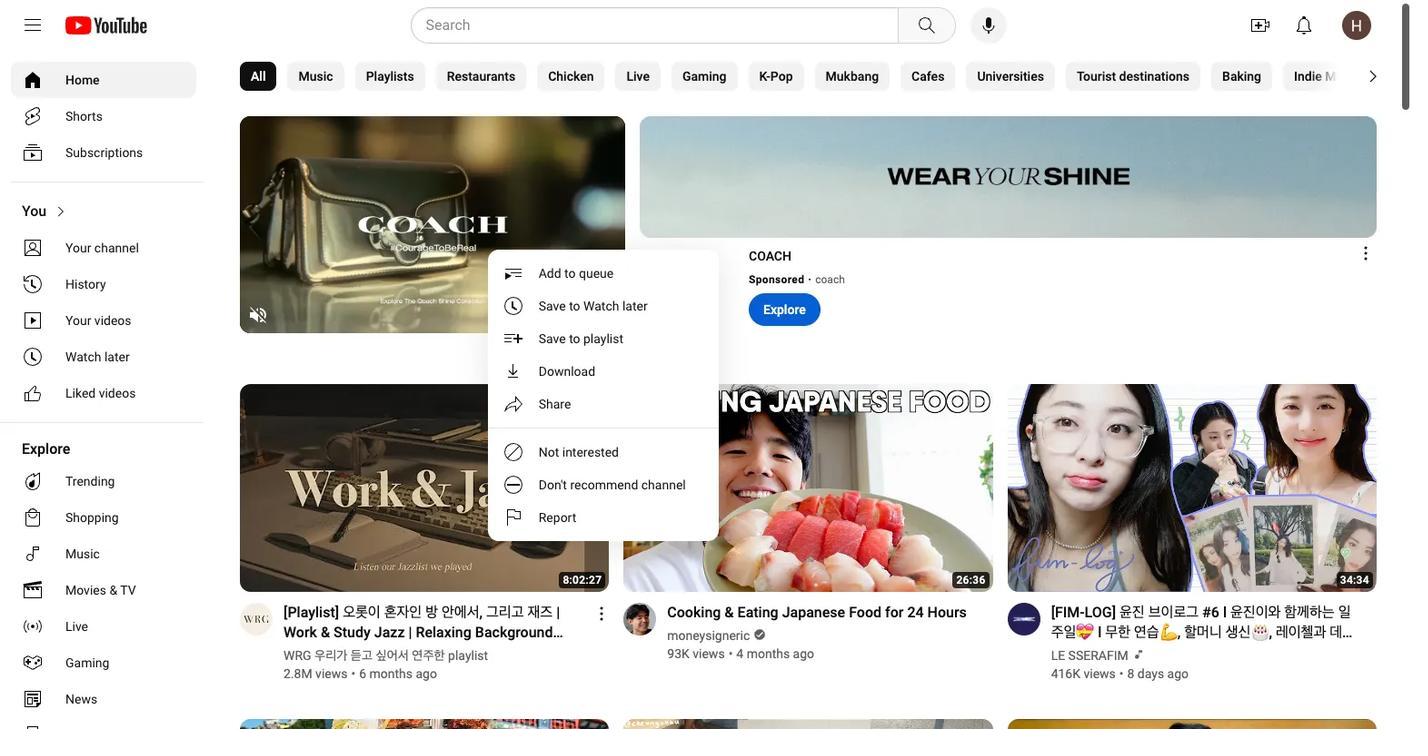 Task type: describe. For each thing, give the bounding box(es) containing it.
윤진
[[1120, 604, 1145, 621]]

1 vertical spatial explore
[[22, 441, 70, 458]]

싶어서
[[376, 649, 409, 663]]

videos for your videos
[[94, 314, 131, 328]]

데이
[[1330, 624, 1355, 641]]

1 horizontal spatial explore
[[764, 302, 806, 317]]

eating
[[738, 604, 779, 621]]

le
[[1051, 649, 1065, 663]]

playlists
[[366, 69, 414, 84]]

your videos
[[65, 314, 131, 328]]

1 vertical spatial gaming
[[65, 656, 109, 671]]

gaming inside tab list
[[683, 69, 727, 84]]

baking
[[1223, 69, 1262, 84]]

shorts
[[65, 109, 103, 124]]

그리고
[[486, 604, 524, 621]]

[playlist]
[[284, 604, 339, 621]]

don't recommend channel
[[539, 478, 686, 493]]

우리가
[[315, 649, 348, 663]]

your for your videos
[[65, 314, 91, 328]]

무한
[[1106, 624, 1131, 641]]

download option
[[488, 356, 719, 388]]

playlist inside option
[[584, 332, 624, 346]]

le sserafim
[[1051, 649, 1129, 663]]

indie
[[1294, 69, 1322, 84]]

2.8m
[[284, 667, 312, 681]]

416k
[[1051, 667, 1081, 681]]

ago for 방
[[416, 667, 437, 681]]

share
[[539, 397, 571, 412]]

your channel
[[65, 241, 139, 255]]

일
[[1339, 604, 1351, 621]]

mukbang
[[826, 69, 879, 84]]

8:02:27 link
[[240, 384, 609, 594]]

save for save to playlist
[[539, 332, 566, 346]]

34 minutes, 34 seconds element
[[1340, 574, 1370, 587]]

sserafim
[[1069, 649, 1129, 663]]

explore link
[[749, 293, 821, 326]]

k-
[[760, 69, 771, 84]]

liked videos
[[65, 386, 136, 401]]

coach
[[749, 249, 792, 263]]

pop
[[771, 69, 793, 84]]

watch inside option
[[584, 299, 619, 314]]

destinations
[[1119, 69, 1190, 84]]

download
[[539, 365, 595, 379]]

tourist destinations
[[1077, 69, 1190, 84]]

indie music
[[1294, 69, 1360, 84]]

ago for japanese
[[793, 647, 815, 661]]

save to watch later option
[[488, 290, 719, 323]]

1 horizontal spatial l
[[1223, 604, 1227, 621]]

cafes
[[912, 69, 945, 84]]

레이첼과
[[1276, 624, 1326, 641]]

hours
[[928, 604, 967, 621]]

[playlist] 오롯이 혼자인 방 안에서, 그리고 재즈 | work & study jazz | relaxing background music link
[[284, 603, 587, 661]]

don't recommend channel option
[[488, 469, 719, 502]]

not interested
[[539, 446, 619, 460]]

4
[[737, 647, 744, 661]]

watch later
[[65, 350, 130, 364]]

2.8m views
[[284, 667, 348, 681]]

wrg 우리가 듣고 싶어서 연주한 playlist image
[[240, 603, 273, 636]]

japanese
[[782, 604, 846, 621]]

save to playlist
[[539, 332, 624, 346]]

트🥰
[[1051, 644, 1082, 661]]

26 minutes, 36 seconds element
[[957, 574, 986, 587]]

cooking & eating japanese food for 24 hours link
[[667, 603, 967, 623]]

k-pop
[[760, 69, 793, 84]]

안에서,
[[442, 604, 483, 621]]

avatar image image
[[1343, 11, 1372, 40]]

not
[[539, 446, 559, 460]]

work
[[284, 624, 317, 641]]

브이로그
[[1149, 604, 1199, 621]]

[fim-
[[1051, 604, 1085, 621]]

interested
[[562, 446, 619, 460]]

34:34
[[1340, 574, 1370, 587]]

wrg 우리가 듣고 싶어서 연주한 playlist
[[284, 649, 488, 663]]

list box containing add to queue
[[488, 250, 719, 542]]

& inside '[playlist] 오롯이 혼자인 방 안에서, 그리고 재즈 | work & study jazz | relaxing background music'
[[321, 624, 330, 641]]

you
[[22, 203, 47, 220]]

[playlist] 오롯이 혼자인 방 안에서, 그리고 재즈 | work & study jazz | relaxing background music by wrg 우리가 듣고 싶어서 연주한 playlist 2,887,124 views 6 months ago 8 hours, 2 minutes element
[[284, 603, 587, 661]]

share option
[[488, 388, 719, 421]]

recommend
[[570, 478, 638, 493]]

0 vertical spatial channel
[[94, 241, 139, 255]]

for
[[885, 604, 904, 621]]

history
[[65, 277, 106, 292]]

cooking & eating japanese food for 24 hours
[[667, 604, 967, 621]]

4 months ago
[[737, 647, 815, 661]]

[playlist] 오롯이 혼자인 방 안에서, 그리고 재즈 | work & study jazz | relaxing background music
[[284, 604, 560, 661]]

moneysigneric link
[[667, 627, 751, 645]]

chicken
[[548, 69, 594, 84]]

live inside tab list
[[627, 69, 650, 84]]

sponsored
[[749, 273, 805, 286]]

8 hours, 2 minutes, 27 seconds element
[[563, 574, 602, 587]]

1 horizontal spatial |
[[556, 604, 560, 621]]

& for eating
[[725, 604, 734, 621]]

혼자인
[[384, 604, 422, 621]]

report option
[[488, 502, 719, 535]]

moneysigneric
[[667, 629, 750, 643]]

[fim-log] 윤진 브이로그 #6 l 윤진이와 함께하는 일 주일💝 l 무한 연습💪, 할머니 생신🎂, 레이첼과 데이 트🥰 link
[[1051, 603, 1355, 661]]

music up movies
[[65, 547, 100, 562]]

to for playlist
[[569, 332, 580, 346]]



Task type: locate. For each thing, give the bounding box(es) containing it.
1 horizontal spatial watch
[[584, 299, 619, 314]]

0 vertical spatial to
[[565, 266, 576, 281]]

ago
[[793, 647, 815, 661], [416, 667, 437, 681], [1168, 667, 1189, 681]]

& up 우리가 at the bottom left of the page
[[321, 624, 330, 641]]

함께하는
[[1285, 604, 1335, 621]]

explore up trending
[[22, 441, 70, 458]]

2 horizontal spatial views
[[1084, 667, 1116, 681]]

playlist down relaxing
[[448, 649, 488, 663]]

trending link
[[11, 464, 196, 500], [11, 464, 196, 500]]

Search text field
[[426, 14, 894, 37]]

ago for 브이로그
[[1168, 667, 1189, 681]]

your for your channel
[[65, 241, 91, 255]]

tv
[[120, 584, 136, 598]]

background
[[475, 624, 553, 641]]

relaxing
[[416, 624, 472, 641]]

views
[[693, 647, 725, 661], [315, 667, 348, 681], [1084, 667, 1116, 681]]

l
[[1223, 604, 1227, 621], [1098, 624, 1102, 641]]

music right the all
[[299, 69, 333, 84]]

to for queue
[[565, 266, 576, 281]]

1 horizontal spatial playlist
[[584, 332, 624, 346]]

| right 재즈
[[556, 604, 560, 621]]

2 your from the top
[[65, 314, 91, 328]]

ago right days
[[1168, 667, 1189, 681]]

explore down sponsored
[[764, 302, 806, 317]]

save to playlist option
[[488, 323, 719, 356]]

할머니
[[1185, 624, 1222, 641]]

to down add to queue
[[569, 299, 580, 314]]

channel inside don't recommend channel option
[[642, 478, 686, 493]]

news link
[[11, 682, 196, 718], [11, 682, 196, 718]]

26:36 link
[[624, 384, 993, 594]]

days
[[1138, 667, 1164, 681]]

Explore text field
[[764, 302, 806, 317]]

universities
[[977, 69, 1044, 84]]

0 horizontal spatial playlist
[[448, 649, 488, 663]]

1 vertical spatial live
[[65, 620, 88, 634]]

1 vertical spatial videos
[[99, 386, 136, 401]]

|
[[556, 604, 560, 621], [408, 624, 412, 641]]

trending
[[65, 474, 115, 489]]

save to watch later
[[539, 299, 648, 314]]

you link
[[11, 194, 196, 230], [11, 194, 196, 230]]

later down 'add to queue' option
[[623, 299, 648, 314]]

tourist
[[1077, 69, 1116, 84]]

None search field
[[378, 7, 959, 44]]

93k
[[667, 647, 690, 661]]

윤진이와
[[1231, 604, 1281, 621]]

0 vertical spatial playlist
[[584, 332, 624, 346]]

1 horizontal spatial later
[[623, 299, 648, 314]]

& for tv
[[109, 584, 117, 598]]

channel up 'history'
[[94, 241, 139, 255]]

report
[[539, 511, 577, 526]]

재즈
[[528, 604, 553, 621]]

tab list containing all
[[240, 51, 1413, 102]]

2 horizontal spatial ago
[[1168, 667, 1189, 681]]

0 horizontal spatial watch
[[65, 350, 101, 364]]

restaurants
[[447, 69, 516, 84]]

watch up liked
[[65, 350, 101, 364]]

to right add
[[565, 266, 576, 281]]

& left tv
[[109, 584, 117, 598]]

gaming up 'news'
[[65, 656, 109, 671]]

1 horizontal spatial &
[[321, 624, 330, 641]]

views for [playlist]
[[315, 667, 348, 681]]

l left 무한
[[1098, 624, 1102, 641]]

0 horizontal spatial explore
[[22, 441, 70, 458]]

#6
[[1203, 604, 1220, 621]]

연주한
[[412, 649, 445, 663]]

1 vertical spatial watch
[[65, 350, 101, 364]]

2 horizontal spatial &
[[725, 604, 734, 621]]

0 vertical spatial &
[[109, 584, 117, 598]]

0 vertical spatial live
[[627, 69, 650, 84]]

8:02:27
[[563, 574, 602, 587]]

[fim-log] 윤진 브이로그 #6 l 윤진이와 함께하는 일주일💝 l 무한 연습💪, 할머니 생신🎂, 레이첼과 데이트🥰 by le sserafim 416,468 views 8 days ago 34 minutes element
[[1051, 603, 1355, 661]]

2 save from the top
[[539, 332, 566, 346]]

1 vertical spatial your
[[65, 314, 91, 328]]

live
[[627, 69, 650, 84], [65, 620, 88, 634]]

channel
[[94, 241, 139, 255], [642, 478, 686, 493]]

& left 'eating'
[[725, 604, 734, 621]]

1 vertical spatial &
[[725, 604, 734, 621]]

0 vertical spatial l
[[1223, 604, 1227, 621]]

live down "search" text box
[[627, 69, 650, 84]]

queue
[[579, 266, 614, 281]]

0 vertical spatial your
[[65, 241, 91, 255]]

0 vertical spatial months
[[747, 647, 790, 661]]

videos
[[94, 314, 131, 328], [99, 386, 136, 401]]

live down movies
[[65, 620, 88, 634]]

save up download
[[539, 332, 566, 346]]

watch later link
[[11, 339, 196, 375], [11, 339, 196, 375]]

0 horizontal spatial |
[[408, 624, 412, 641]]

your videos link
[[11, 303, 196, 339], [11, 303, 196, 339]]

0 horizontal spatial live
[[65, 620, 88, 634]]

34:34 link
[[1008, 384, 1377, 594]]

l right '#6'
[[1223, 604, 1227, 621]]

1 vertical spatial channel
[[642, 478, 686, 493]]

months for eating
[[747, 647, 790, 661]]

방
[[426, 604, 438, 621]]

주일💝
[[1051, 624, 1095, 641]]

music right indie
[[1326, 69, 1360, 84]]

music link
[[11, 536, 196, 573], [11, 536, 196, 573]]

24
[[908, 604, 924, 621]]

to up download
[[569, 332, 580, 346]]

| right jazz
[[408, 624, 412, 641]]

list box
[[488, 250, 719, 542]]

&
[[109, 584, 117, 598], [725, 604, 734, 621], [321, 624, 330, 641]]

add to queue option
[[488, 257, 719, 290]]

views down 우리가 at the bottom left of the page
[[315, 667, 348, 681]]

music inside '[playlist] 오롯이 혼자인 방 안에서, 그리고 재즈 | work & study jazz | relaxing background music'
[[284, 644, 323, 661]]

later up liked videos
[[104, 350, 130, 364]]

[fim-log] 윤진 브이로그 #6 l 윤진이와 함께하는 일 주일💝 l 무한 연습💪, 할머니 생신🎂, 레이첼과 데이 트🥰
[[1051, 604, 1355, 661]]

food
[[849, 604, 882, 621]]

liked videos link
[[11, 375, 196, 412], [11, 375, 196, 412]]

1 horizontal spatial ago
[[793, 647, 815, 661]]

1 vertical spatial |
[[408, 624, 412, 641]]

cooking & eating japanese food for 24 hours by moneysigneric 93,152 views 4 months ago 26 minutes element
[[667, 603, 967, 623]]

0 vertical spatial explore
[[764, 302, 806, 317]]

0 horizontal spatial &
[[109, 584, 117, 598]]

gaming link
[[11, 645, 196, 682], [11, 645, 196, 682]]

0 vertical spatial |
[[556, 604, 560, 621]]

2 vertical spatial &
[[321, 624, 330, 641]]

ago down "연주한"
[[416, 667, 437, 681]]

1 vertical spatial to
[[569, 299, 580, 314]]

moneysigneric image
[[624, 603, 657, 636]]

0 vertical spatial later
[[623, 299, 648, 314]]

later inside save to watch later option
[[623, 299, 648, 314]]

연습💪,
[[1134, 624, 1181, 641]]

to for watch
[[569, 299, 580, 314]]

views for cooking
[[693, 647, 725, 661]]

your
[[65, 241, 91, 255], [65, 314, 91, 328]]

save down add
[[539, 299, 566, 314]]

videos up watch later
[[94, 314, 131, 328]]

months right 4
[[747, 647, 790, 661]]

log]
[[1085, 604, 1116, 621]]

0 vertical spatial save
[[539, 299, 566, 314]]

playlist
[[584, 332, 624, 346], [448, 649, 488, 663]]

1 vertical spatial l
[[1098, 624, 1102, 641]]

0 vertical spatial gaming
[[683, 69, 727, 84]]

gaming left k-
[[683, 69, 727, 84]]

study
[[334, 624, 371, 641]]

all
[[251, 69, 266, 84]]

0 horizontal spatial views
[[315, 667, 348, 681]]

& inside cooking & eating japanese food for 24 hours by moneysigneric 93,152 views 4 months ago 26 minutes element
[[725, 604, 734, 621]]

explore
[[764, 302, 806, 317], [22, 441, 70, 458]]

coach link
[[816, 271, 846, 288]]

views for [fim-
[[1084, 667, 1116, 681]]

your down 'history'
[[65, 314, 91, 328]]

0 horizontal spatial later
[[104, 350, 130, 364]]

channel right recommend
[[642, 478, 686, 493]]

not interested option
[[488, 436, 719, 469]]

watch down 'add to queue' option
[[584, 299, 619, 314]]

93k views
[[667, 647, 725, 661]]

videos right liked
[[99, 386, 136, 401]]

videos for liked videos
[[99, 386, 136, 401]]

0 horizontal spatial channel
[[94, 241, 139, 255]]

music
[[299, 69, 333, 84], [1326, 69, 1360, 84], [65, 547, 100, 562], [284, 644, 323, 661]]

wrg 우리가 듣고 싶어서 연주한 playlist link
[[284, 647, 489, 665]]

0 horizontal spatial l
[[1098, 624, 1102, 641]]

views down sserafim
[[1084, 667, 1116, 681]]

0 vertical spatial watch
[[584, 299, 619, 314]]

26:36
[[957, 574, 986, 587]]

2 vertical spatial to
[[569, 332, 580, 346]]

le sserafim image
[[1008, 603, 1040, 636]]

playlist down save to watch later option
[[584, 332, 624, 346]]

months down "싶어서" at left bottom
[[369, 667, 413, 681]]

1 save from the top
[[539, 299, 566, 314]]

1 horizontal spatial months
[[747, 647, 790, 661]]

liked
[[65, 386, 96, 401]]

cooking
[[667, 604, 721, 621]]

save for save to watch later
[[539, 299, 566, 314]]

1 horizontal spatial channel
[[642, 478, 686, 493]]

1 horizontal spatial views
[[693, 647, 725, 661]]

1 vertical spatial save
[[539, 332, 566, 346]]

듣고
[[351, 649, 373, 663]]

months for 혼자인
[[369, 667, 413, 681]]

0 horizontal spatial ago
[[416, 667, 437, 681]]

views down moneysigneric at the bottom
[[693, 647, 725, 661]]

ago down japanese on the bottom right
[[793, 647, 815, 661]]

1 vertical spatial months
[[369, 667, 413, 681]]

6
[[359, 667, 366, 681]]

shopping link
[[11, 500, 196, 536], [11, 500, 196, 536]]

coach
[[816, 273, 845, 286]]

1 horizontal spatial gaming
[[683, 69, 727, 84]]

0 horizontal spatial gaming
[[65, 656, 109, 671]]

don't
[[539, 478, 567, 493]]

1 your from the top
[[65, 241, 91, 255]]

add to queue
[[539, 266, 614, 281]]

0 vertical spatial videos
[[94, 314, 131, 328]]

1 vertical spatial playlist
[[448, 649, 488, 663]]

music down work
[[284, 644, 323, 661]]

your up 'history'
[[65, 241, 91, 255]]

gaming
[[683, 69, 727, 84], [65, 656, 109, 671]]

shopping
[[65, 511, 119, 525]]

add
[[539, 266, 561, 281]]

news
[[65, 693, 97, 707]]

1 vertical spatial later
[[104, 350, 130, 364]]

movies & tv
[[65, 584, 136, 598]]

watch
[[584, 299, 619, 314], [65, 350, 101, 364]]

1 horizontal spatial live
[[627, 69, 650, 84]]

tab list
[[240, 51, 1413, 102]]

0 horizontal spatial months
[[369, 667, 413, 681]]



Task type: vqa. For each thing, say whether or not it's contained in the screenshot.
the middle "1"
no



